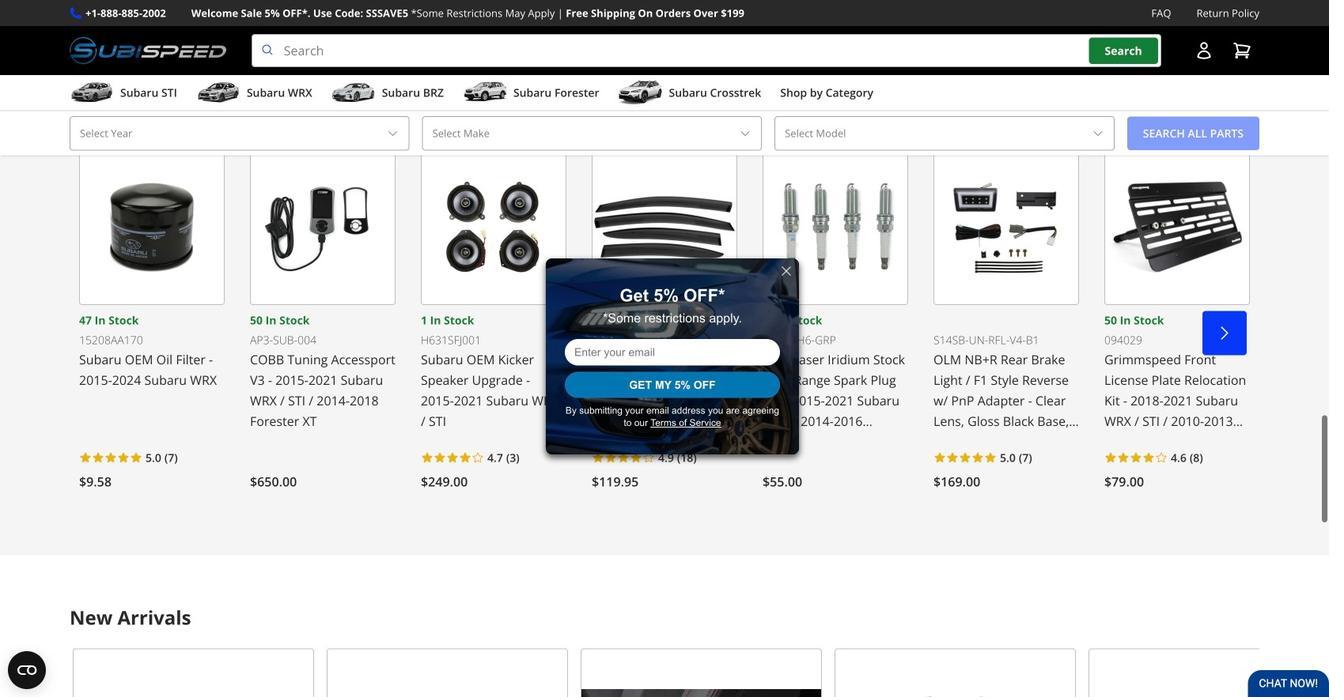 Task type: locate. For each thing, give the bounding box(es) containing it.
olm nb+r rear brake light / f1 style reverse w/ pnp adapter - clear lens, gloss black base, white bar - 2015-2021 subaru wrx / sti image
[[934, 149, 1079, 305]]

ngk laser iridium stock heat range spark plug set - 2015-2021 subaru wrx / 2014-2016 forester xt image
[[763, 149, 908, 305]]

subispeed logo image
[[70, 34, 226, 67]]

a subaru sti thumbnail image image
[[70, 81, 114, 105]]

subaru oem kicker speaker upgrade - 2015-2021 subaru wrx / sti image
[[421, 149, 567, 305]]

select model image
[[1092, 127, 1104, 140]]

select make image
[[739, 127, 752, 140]]



Task type: vqa. For each thing, say whether or not it's contained in the screenshot.
Subaru Oem Kicker Speaker Upgrade - 2015-2021 Subaru Wrx / Sti image on the top left of the page
yes



Task type: describe. For each thing, give the bounding box(es) containing it.
a subaru wrx thumbnail image image
[[196, 81, 240, 105]]

button image
[[1195, 41, 1214, 60]]

Select Model button
[[775, 116, 1115, 151]]

select year image
[[387, 127, 399, 140]]

search input field
[[251, 34, 1162, 67]]

Select Year button
[[70, 116, 410, 151]]

subaru oem oil filter - 2015-2024 subaru wrx image
[[79, 149, 225, 305]]

a subaru forester thumbnail image image
[[463, 81, 507, 105]]

cobb tuning accessport v3 - 2015-2021 subaru wrx / sti / 2014-2018 forester xt image
[[250, 149, 396, 305]]

a subaru brz thumbnail image image
[[331, 81, 376, 105]]

grimmspeed front license plate relocation kit - 2018-2021 subaru wrx / sti / 2010-2013 legacy / 2013-2016 scion fr-s / 2013-2021 subaru brz / 2017-2021 toyota 86 image
[[1105, 149, 1250, 305]]

a subaru crosstrek thumbnail image image
[[618, 81, 663, 105]]

open widget image
[[8, 652, 46, 690]]

Select Make button
[[422, 116, 762, 151]]

oem rain guard deflector kit - 2015-2021 subaru wrx / sti image
[[592, 149, 737, 305]]



